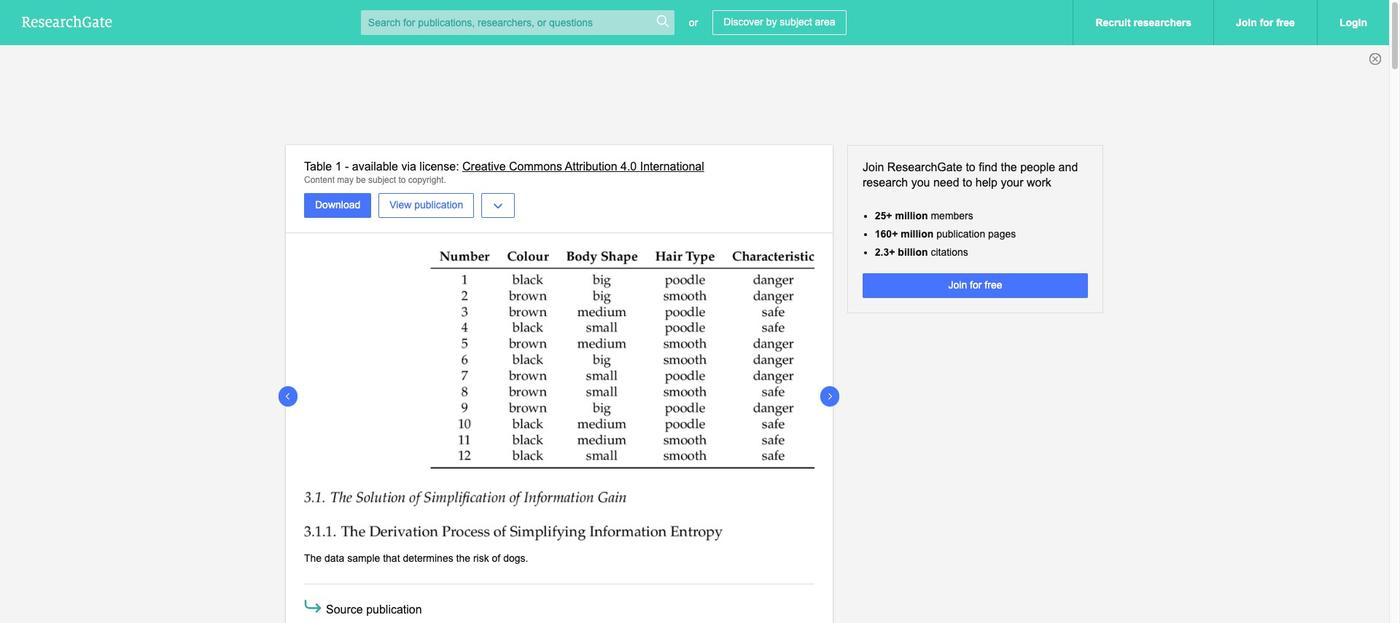 Task type: locate. For each thing, give the bounding box(es) containing it.
login
[[1340, 17, 1368, 28]]

0 vertical spatial publication
[[415, 199, 463, 211]]

1 horizontal spatial join
[[949, 280, 968, 291]]

researchgate logo image
[[22, 15, 112, 28]]

the
[[1001, 161, 1017, 174], [456, 553, 471, 565]]

1 horizontal spatial for
[[1260, 17, 1274, 28]]

1 horizontal spatial the
[[1001, 161, 1017, 174]]

to left find
[[966, 161, 976, 174]]

free
[[1277, 17, 1296, 28], [985, 280, 1003, 291]]

for inside main content
[[970, 280, 982, 291]]

million right 25+
[[895, 210, 928, 221]]

the up your at the top right of the page
[[1001, 161, 1017, 174]]

members
[[931, 210, 974, 221]]

researchgate
[[888, 161, 963, 174]]

researchers
[[1134, 17, 1192, 28]]

1 vertical spatial join
[[863, 161, 884, 174]]

1 vertical spatial the
[[456, 553, 471, 565]]

1 vertical spatial free
[[985, 280, 1003, 291]]

data
[[325, 553, 345, 565]]

2 vertical spatial publication
[[366, 604, 422, 616]]

publication inside 25+ million members 160+ million publication pages 2.3+ billion citations
[[937, 228, 986, 240]]

license:
[[420, 160, 459, 173]]

1 vertical spatial publication
[[937, 228, 986, 240]]

0 horizontal spatial join for free
[[949, 280, 1003, 291]]

pages
[[989, 228, 1016, 240]]

the inside join researchgate to find the people and research you need to help your work
[[1001, 161, 1017, 174]]

0 vertical spatial subject
[[780, 16, 812, 28]]

0 horizontal spatial the
[[456, 553, 471, 565]]

subject
[[780, 16, 812, 28], [368, 175, 396, 185]]

0 horizontal spatial join
[[863, 161, 884, 174]]

free left the login link
[[1277, 17, 1296, 28]]

1 vertical spatial subject
[[368, 175, 396, 185]]

0 horizontal spatial join for free link
[[863, 274, 1088, 298]]

to
[[966, 161, 976, 174], [399, 175, 406, 185], [963, 176, 973, 189]]

join for free link inside main content
[[863, 274, 1088, 298]]

join
[[1237, 17, 1258, 28], [863, 161, 884, 174], [949, 280, 968, 291]]

billion
[[898, 247, 928, 258]]

source publication
[[326, 604, 422, 616]]

join for free link
[[1214, 0, 1317, 45], [863, 274, 1088, 298]]

main content
[[0, 145, 1390, 624]]

attribution
[[565, 160, 618, 173]]

publication
[[415, 199, 463, 211], [937, 228, 986, 240], [366, 604, 422, 616]]

1 horizontal spatial join for free link
[[1214, 0, 1317, 45]]

2 vertical spatial join
[[949, 280, 968, 291]]

be
[[356, 175, 366, 185]]

recruit researchers link
[[1073, 0, 1214, 45]]

download link
[[304, 194, 372, 218]]

publication down members
[[937, 228, 986, 240]]

the left the risk
[[456, 553, 471, 565]]

1 horizontal spatial subject
[[780, 16, 812, 28]]

0 horizontal spatial for
[[970, 280, 982, 291]]

discover
[[724, 16, 764, 28]]

Search for publications, researchers, or questions field
[[361, 10, 675, 35]]

join for free
[[1237, 17, 1296, 28], [949, 280, 1003, 291]]

million up billion
[[901, 228, 934, 240]]

find
[[979, 161, 998, 174]]

publication down "copyright."
[[415, 199, 463, 211]]

million
[[895, 210, 928, 221], [901, 228, 934, 240]]

1 horizontal spatial join for free
[[1237, 17, 1296, 28]]

0 horizontal spatial free
[[985, 280, 1003, 291]]

free down pages at the right top of the page
[[985, 280, 1003, 291]]

publication right source
[[366, 604, 422, 616]]

determines
[[403, 553, 454, 565]]

for
[[1260, 17, 1274, 28], [970, 280, 982, 291]]

citations
[[931, 247, 969, 258]]

size m image
[[302, 596, 324, 618]]

join inside join researchgate to find the people and research you need to help your work
[[863, 161, 884, 174]]

risk
[[473, 553, 489, 565]]

1 vertical spatial join for free link
[[863, 274, 1088, 298]]

0 horizontal spatial subject
[[368, 175, 396, 185]]

recruit
[[1096, 17, 1131, 28]]

join researchgate to find the people and research you need to help your work
[[863, 161, 1078, 189]]

to down via
[[399, 175, 406, 185]]

subject down available
[[368, 175, 396, 185]]

0 vertical spatial join
[[1237, 17, 1258, 28]]

0 vertical spatial join for free link
[[1214, 0, 1317, 45]]

creative commons attribution 4.0 international link
[[463, 160, 705, 173]]

you
[[912, 176, 931, 189]]

0 vertical spatial free
[[1277, 17, 1296, 28]]

0 vertical spatial million
[[895, 210, 928, 221]]

1 vertical spatial for
[[970, 280, 982, 291]]

subject right by
[[780, 16, 812, 28]]

0 vertical spatial the
[[1001, 161, 1017, 174]]

via
[[402, 160, 416, 173]]

the data sample that determines the risk of dogs. image
[[304, 252, 815, 542]]



Task type: vqa. For each thing, say whether or not it's contained in the screenshot.
DOGS. at the bottom left of page
yes



Task type: describe. For each thing, give the bounding box(es) containing it.
work
[[1027, 176, 1052, 189]]

by
[[766, 16, 777, 28]]

25+ million members 160+ million publication pages 2.3+ billion citations
[[875, 210, 1016, 258]]

subject inside table 1 - available via license: creative commons attribution 4.0 international content may be subject to copyright.
[[368, 175, 396, 185]]

source
[[326, 604, 363, 616]]

size s image
[[656, 14, 670, 28]]

available
[[352, 160, 398, 173]]

may
[[337, 175, 354, 185]]

help
[[976, 176, 998, 189]]

sample
[[347, 553, 380, 565]]

the data sample that determines the risk of dogs.
[[304, 553, 528, 565]]

-
[[345, 160, 349, 173]]

0 vertical spatial join for free
[[1237, 17, 1296, 28]]

discover by subject area
[[724, 16, 836, 28]]

login link
[[1317, 0, 1390, 45]]

or
[[689, 17, 698, 28]]

to inside table 1 - available via license: creative commons attribution 4.0 international content may be subject to copyright.
[[399, 175, 406, 185]]

recruit researchers
[[1096, 17, 1192, 28]]

view
[[390, 199, 412, 211]]

and
[[1059, 161, 1078, 174]]

the
[[304, 553, 322, 565]]

1
[[335, 160, 342, 173]]

need
[[934, 176, 960, 189]]

0 vertical spatial for
[[1260, 17, 1274, 28]]

international
[[640, 160, 705, 173]]

research
[[863, 176, 908, 189]]

table 1 - available via license: creative commons attribution 4.0 international content may be subject to copyright.
[[304, 160, 705, 185]]

publication for view publication
[[415, 199, 463, 211]]

1 vertical spatial join for free
[[949, 280, 1003, 291]]

2.3+
[[875, 247, 895, 258]]

2 horizontal spatial join
[[1237, 17, 1258, 28]]

content
[[304, 175, 335, 185]]

to left help
[[963, 176, 973, 189]]

160+
[[875, 228, 898, 240]]

copyright.
[[408, 175, 446, 185]]

area
[[815, 16, 836, 28]]

your
[[1001, 176, 1024, 189]]

people
[[1021, 161, 1056, 174]]

dogs.
[[503, 553, 528, 565]]

view publication link
[[379, 194, 474, 218]]

of
[[492, 553, 501, 565]]

25+
[[875, 210, 893, 221]]

free inside main content
[[985, 280, 1003, 291]]

commons
[[509, 160, 562, 173]]

1 horizontal spatial free
[[1277, 17, 1296, 28]]

creative
[[463, 160, 506, 173]]

main content containing table 1
[[0, 145, 1390, 624]]

1 vertical spatial million
[[901, 228, 934, 240]]

table
[[304, 160, 332, 173]]

view publication
[[390, 199, 463, 211]]

discover by subject area link
[[713, 10, 847, 35]]

download
[[315, 199, 361, 211]]

that
[[383, 553, 400, 565]]

publication for source publication
[[366, 604, 422, 616]]

4.0
[[621, 160, 637, 173]]



